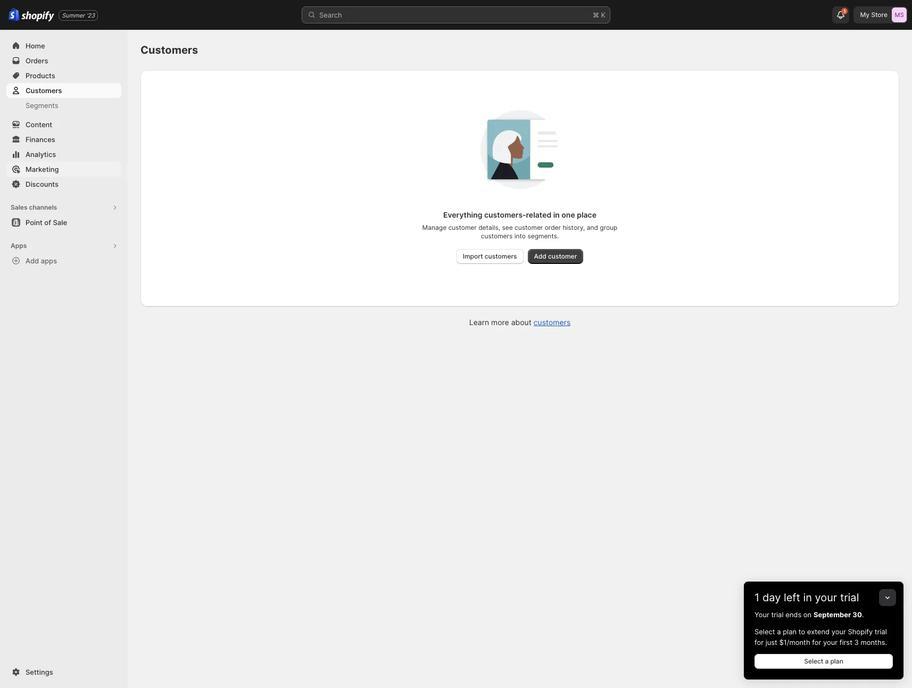 Task type: vqa. For each thing, say whether or not it's contained in the screenshot.
Start date text field
no



Task type: describe. For each thing, give the bounding box(es) containing it.
customers-
[[484, 210, 526, 219]]

segments.
[[528, 232, 559, 240]]

marketing
[[26, 165, 59, 174]]

my
[[860, 11, 870, 19]]

add apps
[[26, 257, 57, 265]]

.
[[862, 610, 864, 619]]

sales channels
[[11, 203, 57, 211]]

learn more about customers
[[469, 318, 571, 327]]

products link
[[6, 68, 121, 83]]

about
[[511, 318, 532, 327]]

2 vertical spatial customers
[[534, 318, 571, 327]]

1 for 1
[[844, 9, 846, 14]]

history,
[[563, 224, 585, 232]]

2 for from the left
[[812, 638, 821, 647]]

select a plan
[[804, 657, 843, 665]]

in for one
[[553, 210, 560, 219]]

first
[[840, 638, 853, 647]]

point
[[26, 218, 43, 227]]

segments
[[26, 101, 58, 110]]

products
[[26, 71, 55, 80]]

sales
[[11, 203, 27, 211]]

select for select a plan
[[804, 657, 823, 665]]

your trial ends on september 30 .
[[755, 610, 864, 619]]

content
[[26, 120, 52, 129]]

import
[[463, 252, 483, 260]]

manage
[[422, 224, 447, 232]]

everything customers-related in one place manage customer details, see customer order history, and group customers into segments.
[[422, 210, 618, 240]]

orders link
[[6, 53, 121, 68]]

⌘ k
[[593, 11, 606, 19]]

channels
[[29, 203, 57, 211]]

months.
[[861, 638, 887, 647]]

content link
[[6, 117, 121, 132]]

1 button
[[833, 6, 850, 23]]

a for select a plan to extend your shopify trial for just $1/month for your first 3 months.
[[777, 627, 781, 636]]

store
[[871, 11, 888, 19]]

more
[[491, 318, 509, 327]]

learn
[[469, 318, 489, 327]]

in for your
[[803, 591, 812, 604]]

⌘
[[593, 11, 599, 19]]

on
[[804, 610, 812, 619]]

customers link
[[6, 83, 121, 98]]

segments link
[[6, 98, 121, 113]]

sale
[[53, 218, 67, 227]]

summer '23 link
[[59, 10, 98, 20]]

day
[[763, 591, 781, 604]]

orders
[[26, 56, 48, 65]]

point of sale
[[26, 218, 67, 227]]

your
[[755, 610, 769, 619]]

apps button
[[6, 238, 121, 253]]

see
[[502, 224, 513, 232]]

to
[[799, 627, 805, 636]]

group
[[600, 224, 618, 232]]

add for add customer
[[534, 252, 547, 260]]

related
[[526, 210, 552, 219]]

1 vertical spatial your
[[832, 627, 846, 636]]

shopify image
[[9, 8, 20, 21]]

select for select a plan to extend your shopify trial for just $1/month for your first 3 months.
[[755, 627, 775, 636]]

analytics
[[26, 150, 56, 159]]

analytics link
[[6, 147, 121, 162]]

1 horizontal spatial customers
[[141, 44, 198, 56]]

trial inside 1 day left in your trial dropdown button
[[840, 591, 859, 604]]

finances link
[[6, 132, 121, 147]]

apps
[[11, 242, 27, 250]]



Task type: locate. For each thing, give the bounding box(es) containing it.
in left one
[[553, 210, 560, 219]]

0 vertical spatial 1
[[844, 9, 846, 14]]

summer '23
[[62, 11, 95, 19]]

add left "apps"
[[26, 257, 39, 265]]

customers down 'into'
[[485, 252, 517, 260]]

import customers button
[[456, 249, 523, 264]]

select inside select a plan to extend your shopify trial for just $1/month for your first 3 months.
[[755, 627, 775, 636]]

order
[[545, 224, 561, 232]]

1 horizontal spatial select
[[804, 657, 823, 665]]

trial inside select a plan to extend your shopify trial for just $1/month for your first 3 months.
[[875, 627, 887, 636]]

0 horizontal spatial a
[[777, 627, 781, 636]]

0 horizontal spatial trial
[[771, 610, 784, 619]]

0 vertical spatial trial
[[840, 591, 859, 604]]

september
[[814, 610, 851, 619]]

customers inside button
[[485, 252, 517, 260]]

for left just
[[755, 638, 764, 647]]

customers
[[141, 44, 198, 56], [26, 86, 62, 95]]

1 vertical spatial select
[[804, 657, 823, 665]]

1 left day
[[755, 591, 760, 604]]

1 vertical spatial customers
[[26, 86, 62, 95]]

customers link
[[534, 318, 571, 327]]

place
[[577, 210, 597, 219]]

add customer link
[[528, 249, 583, 264]]

plan down first
[[830, 657, 843, 665]]

1 horizontal spatial trial
[[840, 591, 859, 604]]

ends
[[786, 610, 802, 619]]

1 for 1 day left in your trial
[[755, 591, 760, 604]]

a down select a plan to extend your shopify trial for just $1/month for your first 3 months.
[[825, 657, 829, 665]]

1 vertical spatial plan
[[830, 657, 843, 665]]

add inside add customer link
[[534, 252, 547, 260]]

add customer
[[534, 252, 577, 260]]

in inside dropdown button
[[803, 591, 812, 604]]

shopify
[[848, 627, 873, 636]]

in inside everything customers-related in one place manage customer details, see customer order history, and group customers into segments.
[[553, 210, 560, 219]]

a
[[777, 627, 781, 636], [825, 657, 829, 665]]

add
[[534, 252, 547, 260], [26, 257, 39, 265]]

left
[[784, 591, 800, 604]]

extend
[[807, 627, 830, 636]]

2 horizontal spatial trial
[[875, 627, 887, 636]]

just
[[766, 638, 777, 647]]

a up just
[[777, 627, 781, 636]]

finances
[[26, 135, 55, 144]]

customer down everything
[[448, 224, 477, 232]]

2 vertical spatial trial
[[875, 627, 887, 636]]

select
[[755, 627, 775, 636], [804, 657, 823, 665]]

1 horizontal spatial in
[[803, 591, 812, 604]]

your
[[815, 591, 837, 604], [832, 627, 846, 636], [823, 638, 838, 647]]

0 vertical spatial a
[[777, 627, 781, 636]]

add for add apps
[[26, 257, 39, 265]]

0 vertical spatial plan
[[783, 627, 797, 636]]

of
[[44, 218, 51, 227]]

a inside select a plan link
[[825, 657, 829, 665]]

0 vertical spatial customers
[[481, 232, 513, 240]]

summer
[[62, 11, 85, 19]]

your left first
[[823, 638, 838, 647]]

1 vertical spatial a
[[825, 657, 829, 665]]

0 vertical spatial select
[[755, 627, 775, 636]]

home
[[26, 42, 45, 50]]

customers right about
[[534, 318, 571, 327]]

plan inside select a plan to extend your shopify trial for just $1/month for your first 3 months.
[[783, 627, 797, 636]]

settings link
[[6, 665, 121, 680]]

2 horizontal spatial customer
[[548, 252, 577, 260]]

0 horizontal spatial customers
[[26, 86, 62, 95]]

for
[[755, 638, 764, 647], [812, 638, 821, 647]]

1 vertical spatial trial
[[771, 610, 784, 619]]

everything
[[443, 210, 482, 219]]

'23
[[86, 11, 95, 19]]

in
[[553, 210, 560, 219], [803, 591, 812, 604]]

1 day left in your trial button
[[744, 582, 904, 604]]

point of sale link
[[6, 215, 121, 230]]

1 horizontal spatial 1
[[844, 9, 846, 14]]

trial up "months."
[[875, 627, 887, 636]]

discounts link
[[6, 177, 121, 192]]

1 vertical spatial in
[[803, 591, 812, 604]]

30
[[853, 610, 862, 619]]

plan up $1/month
[[783, 627, 797, 636]]

one
[[562, 210, 575, 219]]

0 horizontal spatial in
[[553, 210, 560, 219]]

settings
[[26, 668, 53, 676]]

your up first
[[832, 627, 846, 636]]

apps
[[41, 257, 57, 265]]

customers inside everything customers-related in one place manage customer details, see customer order history, and group customers into segments.
[[481, 232, 513, 240]]

customer up 'into'
[[515, 224, 543, 232]]

3
[[854, 638, 859, 647]]

k
[[601, 11, 606, 19]]

$1/month
[[779, 638, 810, 647]]

0 horizontal spatial 1
[[755, 591, 760, 604]]

my store
[[860, 11, 888, 19]]

and
[[587, 224, 598, 232]]

1 horizontal spatial customer
[[515, 224, 543, 232]]

details,
[[479, 224, 500, 232]]

shopify image
[[21, 11, 54, 22]]

trial
[[840, 591, 859, 604], [771, 610, 784, 619], [875, 627, 887, 636]]

a inside select a plan to extend your shopify trial for just $1/month for your first 3 months.
[[777, 627, 781, 636]]

select a plan link
[[755, 654, 893, 669]]

1 horizontal spatial plan
[[830, 657, 843, 665]]

select down select a plan to extend your shopify trial for just $1/month for your first 3 months.
[[804, 657, 823, 665]]

my store image
[[892, 7, 907, 22]]

1 left my
[[844, 9, 846, 14]]

for down extend
[[812, 638, 821, 647]]

trial up 30
[[840, 591, 859, 604]]

add apps button
[[6, 253, 121, 268]]

your inside dropdown button
[[815, 591, 837, 604]]

customers down details,
[[481, 232, 513, 240]]

home link
[[6, 38, 121, 53]]

into
[[514, 232, 526, 240]]

1 horizontal spatial for
[[812, 638, 821, 647]]

add inside the add apps button
[[26, 257, 39, 265]]

1 day left in your trial element
[[744, 609, 904, 680]]

0 vertical spatial your
[[815, 591, 837, 604]]

1
[[844, 9, 846, 14], [755, 591, 760, 604]]

marketing link
[[6, 162, 121, 177]]

customer down segments.
[[548, 252, 577, 260]]

plan
[[783, 627, 797, 636], [830, 657, 843, 665]]

1 horizontal spatial a
[[825, 657, 829, 665]]

0 horizontal spatial plan
[[783, 627, 797, 636]]

plan for select a plan to extend your shopify trial for just $1/month for your first 3 months.
[[783, 627, 797, 636]]

customer
[[448, 224, 477, 232], [515, 224, 543, 232], [548, 252, 577, 260]]

customers
[[481, 232, 513, 240], [485, 252, 517, 260], [534, 318, 571, 327]]

add down segments.
[[534, 252, 547, 260]]

0 vertical spatial customers
[[141, 44, 198, 56]]

select a plan to extend your shopify trial for just $1/month for your first 3 months.
[[755, 627, 887, 647]]

0 vertical spatial in
[[553, 210, 560, 219]]

import customers
[[463, 252, 517, 260]]

sales channels button
[[6, 200, 121, 215]]

0 horizontal spatial add
[[26, 257, 39, 265]]

point of sale button
[[0, 215, 128, 230]]

trial right your
[[771, 610, 784, 619]]

select up just
[[755, 627, 775, 636]]

search
[[319, 11, 342, 19]]

1 vertical spatial customers
[[485, 252, 517, 260]]

1 horizontal spatial add
[[534, 252, 547, 260]]

a for select a plan
[[825, 657, 829, 665]]

2 vertical spatial your
[[823, 638, 838, 647]]

0 horizontal spatial for
[[755, 638, 764, 647]]

in right left
[[803, 591, 812, 604]]

1 day left in your trial
[[755, 591, 859, 604]]

0 horizontal spatial select
[[755, 627, 775, 636]]

your up september
[[815, 591, 837, 604]]

discounts
[[26, 180, 59, 188]]

1 vertical spatial 1
[[755, 591, 760, 604]]

1 for from the left
[[755, 638, 764, 647]]

plan for select a plan
[[830, 657, 843, 665]]

0 horizontal spatial customer
[[448, 224, 477, 232]]



